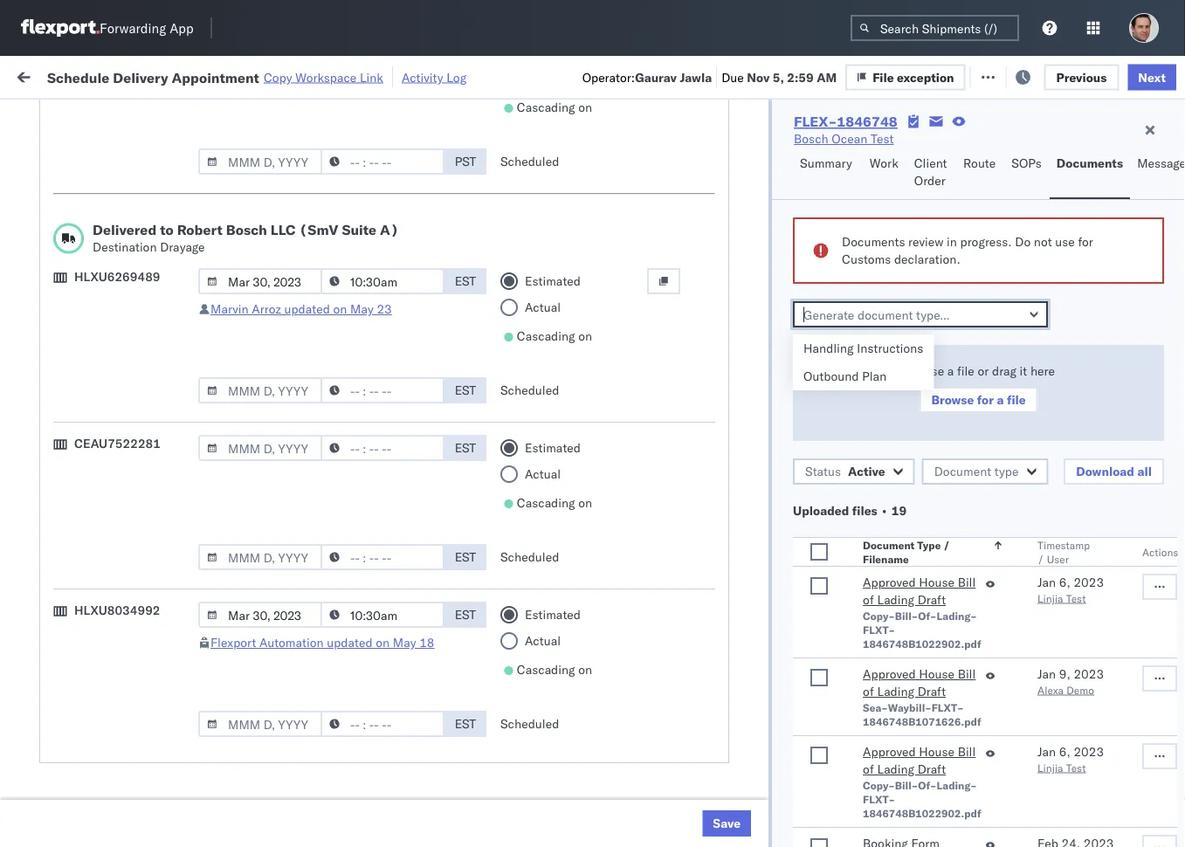 Task type: vqa. For each thing, say whether or not it's contained in the screenshot.


Task type: describe. For each thing, give the bounding box(es) containing it.
1 vertical spatial 23,
[[392, 559, 411, 575]]

destination
[[93, 239, 157, 255]]

bosch ocean test link
[[794, 130, 894, 148]]

5 resize handle column header from the left
[[732, 135, 753, 847]]

copy-bill-of-lading- flxt- 1846748b1022902.pdf for 1st approved house bill of lading draft link from the bottom of the page
[[863, 779, 981, 820]]

client
[[914, 155, 947, 171]]

container numbers button
[[1067, 132, 1163, 163]]

pickup for 1st schedule pickup from los angeles, ca 'button' from the top of the page
[[95, 166, 133, 181]]

appointment for 2:59 am est, dec 14, 2022
[[143, 405, 215, 420]]

1 approved house bill of lading draft link from the top
[[863, 574, 978, 609]]

1 karl from the top
[[911, 559, 934, 575]]

actual for flexport automation updated on may 18
[[525, 633, 561, 649]]

vandelay
[[762, 636, 812, 652]]

est, for confirm pickup from los angeles, ca link
[[333, 444, 359, 459]]

4 schedule pickup from los angeles, ca from the top
[[40, 358, 235, 390]]

7 fcl from the top
[[574, 559, 596, 575]]

documents inside documents review in progress. do not use for customs declaration.
[[842, 234, 905, 249]]

est, for 'schedule delivery appointment' link for 8:30 pm est, jan 30, 2023
[[333, 713, 359, 728]]

2023 right 25,
[[408, 636, 438, 652]]

2130384 for schedule pickup from rotterdam, netherlands
[[1002, 752, 1055, 767]]

of for third approved house bill of lading draft link from the bottom of the page
[[863, 592, 874, 608]]

2 vertical spatial customs
[[83, 665, 132, 680]]

previous
[[1056, 69, 1107, 85]]

7 integration test account - karl lagerfeld from the top
[[762, 829, 989, 844]]

2 schedule pickup from los angeles, ca from the top
[[40, 204, 235, 237]]

2 lagerfeld from the top
[[937, 598, 989, 613]]

from for first schedule pickup from los angeles, ca 'button' from the bottom's schedule pickup from los angeles, ca link
[[136, 627, 161, 642]]

clearance inside button
[[135, 319, 191, 335]]

message for message
[[1137, 155, 1185, 171]]

order
[[914, 173, 946, 188]]

sea-waybill-flxt- 1846748b1071626.pdf
[[863, 701, 981, 728]]

2:59 am est, dec 14, 2022 for schedule pickup from los angeles, ca
[[281, 367, 441, 383]]

14, for schedule pickup from los angeles, ca
[[389, 367, 408, 383]]

ceau7522281, hlx for upload customs clearance documents button
[[1076, 328, 1185, 344]]

import work button
[[147, 68, 220, 83]]

import work
[[147, 68, 220, 83]]

am down the deadline
[[311, 175, 331, 190]]

30, for schedule delivery appointment
[[385, 713, 404, 728]]

mode button
[[526, 139, 622, 156]]

type
[[917, 539, 941, 552]]

flexport demo consignee
[[648, 521, 791, 536]]

est, for 'schedule delivery appointment' link related to 2:59 am est, dec 14, 2022
[[334, 406, 360, 421]]

5 schedule pickup from los angeles, ca button from the top
[[40, 511, 248, 547]]

pm down 2:59 am est, jan 13, 2023
[[318, 559, 338, 575]]

6 schedule pickup from los angeles, ca from the top
[[40, 627, 235, 659]]

browse for a file button
[[919, 387, 1038, 413]]

customs inside button
[[83, 319, 132, 335]]

use
[[1055, 234, 1075, 249]]

4 schedule pickup from los angeles, ca button from the top
[[40, 357, 248, 394]]

angeles, for 5th schedule pickup from los angeles, ca 'button' from the bottom of the page's schedule pickup from los angeles, ca link
[[187, 204, 235, 219]]

1 draft from the top
[[918, 592, 946, 608]]

approved for 1st approved house bill of lading draft link from the bottom of the page
[[863, 744, 916, 759]]

am right llc
[[311, 214, 331, 229]]

11:30 pm est, jan 23, 2023 for schedule delivery appointment
[[281, 559, 445, 575]]

2023 down jan 9, 2023 alexa demo
[[1074, 744, 1104, 759]]

confirm pickup from los angeles, ca link
[[40, 434, 248, 469]]

may for 18
[[393, 635, 416, 650]]

5 karl from the top
[[911, 752, 934, 767]]

suite
[[342, 221, 377, 238]]

3 integration from the top
[[762, 675, 822, 690]]

consignee for bookings test consignee
[[842, 521, 901, 536]]

cascading on for hlxu8034992
[[517, 662, 592, 677]]

document for document type
[[934, 464, 991, 479]]

3 ocean fcl from the top
[[535, 367, 596, 383]]

mmm d, yyyy text field for first -- : -- -- text box from the bottom of the page
[[198, 711, 322, 737]]

1 cascading from the top
[[517, 100, 575, 115]]

nov for 1st schedule pickup from los angeles, ca 'button' from the top of the page's schedule pickup from los angeles, ca link
[[364, 175, 387, 190]]

1 ocean fcl from the top
[[535, 290, 596, 306]]

flex- for schedule pickup from los angeles, ca link related to third schedule pickup from los angeles, ca 'button'
[[964, 290, 1002, 306]]

1 integration test account - karl lagerfeld from the top
[[762, 559, 989, 575]]

user
[[1047, 552, 1069, 566]]

est, for 'schedule pickup from rotterdam, netherlands' link for 8:30 pm est, jan 30, 2023
[[333, 752, 359, 767]]

container
[[1076, 136, 1123, 149]]

4 fcl from the top
[[574, 406, 596, 421]]

2:59 am edt, nov 5, 2022 for third schedule pickup from los angeles, ca 'button'
[[281, 290, 435, 306]]

2 bill- from the top
[[895, 779, 918, 792]]

activity log button
[[402, 66, 467, 88]]

cascading on for ceau7522281
[[517, 495, 592, 511]]

rotterdam, for 8:30 pm est, jan 30, 2023
[[165, 742, 227, 757]]

2 integration test account - karl lagerfeld from the top
[[762, 598, 989, 613]]

4 -- : -- -- text field from the top
[[321, 435, 445, 461]]

lhuu7894563, ue for schedule pickup from los angeles, ca
[[1076, 367, 1185, 382]]

3 est from the top
[[455, 440, 476, 456]]

demo inside jan 9, 2023 alexa demo
[[1067, 684, 1094, 697]]

1 schedule pickup from los angeles, ca from the top
[[40, 166, 235, 198]]

rotterdam, inside confirm pickup from rotterdam, netherlands
[[158, 780, 220, 796]]

2 upload customs clearance documents link from the top
[[40, 664, 248, 699]]

1 copy- from the top
[[863, 609, 895, 622]]

message button
[[1130, 148, 1185, 199]]

work
[[50, 63, 95, 87]]

delivery for 11:30 pm est, jan 23, 2023
[[95, 559, 140, 574]]

2 ocean fcl from the top
[[535, 329, 596, 344]]

from for 'confirm pickup from rotterdam, netherlands' link
[[129, 780, 154, 796]]

23
[[377, 301, 392, 317]]

document type button
[[922, 459, 1049, 485]]

am down -- : -- -- text field
[[311, 636, 331, 652]]

ceau7522281, for 5th schedule pickup from los angeles, ca 'button' from the bottom of the page
[[1076, 213, 1166, 228]]

5 ocean fcl from the top
[[535, 444, 596, 459]]

25,
[[386, 636, 405, 652]]

upload for first upload customs clearance documents link from the bottom of the page
[[40, 665, 80, 680]]

2023 right 3,
[[402, 790, 432, 805]]

documents review in progress. do not use for customs declaration.
[[842, 234, 1094, 267]]

6 account from the top
[[851, 790, 898, 805]]

schedule delivery appointment link for 11:30 pm est, jan 23, 2023
[[40, 558, 215, 575]]

action
[[1125, 68, 1164, 83]]

6 est from the top
[[455, 716, 476, 732]]

type
[[995, 464, 1019, 479]]

los for third schedule pickup from los angeles, ca 'button'
[[165, 281, 184, 296]]

6 -- : -- -- text field from the top
[[321, 711, 445, 737]]

1 lagerfeld from the top
[[937, 559, 989, 575]]

11 ocean fcl from the top
[[535, 713, 596, 728]]

confirm pickup from los angeles, ca button
[[40, 434, 248, 470]]

sea-
[[863, 701, 888, 714]]

2:59 am edt, nov 5, 2022 for 5th schedule pickup from los angeles, ca 'button' from the bottom of the page
[[281, 214, 435, 229]]

a inside button
[[997, 392, 1004, 407]]

180
[[420, 68, 443, 83]]

13 fcl from the top
[[574, 790, 596, 805]]

ceau7522281, for third schedule pickup from los angeles, ca 'button'
[[1076, 290, 1166, 305]]

6 integration from the top
[[762, 790, 822, 805]]

hlx for upload customs clearance documents button
[[1169, 328, 1185, 344]]

from for schedule pickup from los angeles, ca link related to third schedule pickup from los angeles, ca 'button'
[[136, 281, 161, 296]]

ue for schedule pickup from los angeles, ca
[[1169, 367, 1185, 382]]

my
[[17, 63, 45, 87]]

689
[[340, 68, 363, 83]]

am down marvin arroz updated on may 23 button
[[311, 367, 331, 383]]

files
[[852, 503, 878, 518]]

schedule delivery appointment copy workspace link
[[47, 68, 383, 86]]

marvin
[[211, 301, 249, 317]]

est, for 'schedule delivery appointment' link corresponding to 11:30 pm est, jan 23, 2023
[[341, 559, 367, 575]]

schedule pickup from los angeles, ca link for third schedule pickup from los angeles, ca 'button' from the bottom
[[40, 357, 248, 392]]

house for second approved house bill of lading draft link from the bottom
[[919, 666, 955, 682]]

for inside documents review in progress. do not use for customs declaration.
[[1078, 234, 1094, 249]]

5 integration from the top
[[762, 752, 822, 767]]

8:30 for schedule delivery appointment
[[281, 713, 308, 728]]

alexa
[[1038, 684, 1064, 697]]

file inside button
[[1007, 392, 1026, 407]]

flxt- inside sea-waybill-flxt- 1846748b1071626.pdf
[[932, 701, 964, 714]]

5 -- : -- -- text field from the top
[[321, 544, 445, 570]]

pm up 2:00 am est, feb 3, 2023
[[311, 752, 330, 767]]

confirm pickup from los angeles, ca
[[40, 435, 228, 467]]

document type
[[934, 464, 1019, 479]]

3 -- : -- -- text field from the top
[[321, 377, 445, 404]]

file up flex-1846748 link
[[873, 69, 894, 85]]

pickup for the confirm pickup from rotterdam, netherlands button
[[88, 780, 126, 796]]

3 fcl from the top
[[574, 367, 596, 383]]

cascading for hlxu6269489
[[517, 328, 575, 344]]

pst
[[455, 154, 476, 169]]

sops
[[1012, 155, 1042, 171]]

7 lagerfeld from the top
[[937, 829, 989, 844]]

4 - from the top
[[901, 713, 908, 728]]

5 account from the top
[[851, 752, 898, 767]]

1 cascading on from the top
[[517, 100, 592, 115]]

download all
[[1076, 464, 1152, 479]]

13 ocean fcl from the top
[[535, 790, 596, 805]]

los for 5th schedule pickup from los angeles, ca 'button'
[[165, 511, 184, 527]]

file down search shipments (/) text box
[[888, 68, 909, 83]]

4 est from the top
[[455, 549, 476, 565]]

2 2130387 from the top
[[1002, 598, 1055, 613]]

to
[[160, 221, 174, 238]]

bookings
[[762, 521, 813, 536]]

lhuu7894563, for confirm pickup from los angeles, ca
[[1076, 444, 1166, 459]]

upload for 2nd upload customs clearance documents link from the bottom of the page
[[40, 319, 80, 335]]

pm down flexport automation updated on may 18 button on the bottom of the page
[[311, 713, 330, 728]]

track
[[463, 68, 492, 83]]

copy-bill-of-lading- flxt- 1846748b1022902.pdf for third approved house bill of lading draft link from the bottom of the page
[[863, 609, 981, 650]]

2:59 am est, jan 25, 2023
[[281, 636, 438, 652]]

4 2130387 from the top
[[1002, 790, 1055, 805]]

Search Work text field
[[599, 62, 789, 89]]

13,
[[386, 521, 405, 536]]

6 fcl from the top
[[574, 483, 596, 498]]

edt, for 5th schedule pickup from los angeles, ca 'button' from the bottom of the page
[[334, 214, 361, 229]]

confirm for confirm pickup from rotterdam, netherlands
[[40, 780, 85, 796]]

11:30 for schedule pickup from rotterdam, netherlands
[[281, 598, 315, 613]]

1 flex-2130387 from the top
[[964, 559, 1055, 575]]

work inside button
[[870, 155, 899, 171]]

0 horizontal spatial file
[[957, 363, 975, 379]]

batch action button
[[1061, 62, 1175, 89]]

1 6, from the top
[[1059, 575, 1071, 590]]

5 - from the top
[[901, 752, 908, 767]]

copy workspace link button
[[264, 69, 383, 85]]

pm right 7:00
[[311, 444, 330, 459]]

next button
[[1128, 64, 1177, 90]]

confirm delivery button
[[40, 481, 133, 500]]

summary button
[[793, 148, 863, 199]]

2023 right 13,
[[408, 521, 438, 536]]

bosch inside "delivered to robert bosch llc (smv suite a) destination drayage"
[[226, 221, 267, 238]]

plan
[[862, 369, 887, 384]]

12 ocean fcl from the top
[[535, 752, 596, 767]]

4 gvcu5265864 from the top
[[1076, 828, 1162, 843]]

am down the '(smv' on the left of page
[[311, 252, 331, 267]]

lading- for third approved house bill of lading draft link from the bottom of the page
[[937, 609, 977, 622]]

2 flex-2130387 from the top
[[964, 598, 1055, 613]]

7 account from the top
[[851, 829, 898, 844]]

copy
[[264, 69, 292, 85]]

2 approved house bill of lading draft link from the top
[[863, 666, 978, 701]]

5 integration test account - karl lagerfeld from the top
[[762, 752, 989, 767]]

sops button
[[1005, 148, 1050, 199]]

flex-1662119
[[964, 636, 1055, 652]]

flex- for 'schedule delivery appointment' link corresponding to 11:30 pm est, jan 23, 2023
[[964, 559, 1002, 575]]

appointment for 8:30 pm est, jan 30, 2023
[[143, 712, 215, 728]]

flexport for flexport demo consignee
[[648, 521, 694, 536]]

angeles, for schedule pickup from los angeles, ca link associated with 5th schedule pickup from los angeles, ca 'button'
[[187, 511, 235, 527]]

1846748b1071626.pdf
[[863, 715, 981, 728]]

jawla
[[680, 69, 712, 85]]

2 est from the top
[[455, 383, 476, 398]]

1 scheduled from the top
[[501, 154, 559, 169]]

1 schedule pickup from los angeles, ca button from the top
[[40, 165, 248, 201]]

robert
[[177, 221, 223, 238]]

all
[[1138, 464, 1152, 479]]

4 1889466 from the top
[[1002, 483, 1055, 498]]

deadline button
[[273, 139, 447, 156]]

from for schedule pickup from los angeles, ca link associated with 5th schedule pickup from los angeles, ca 'button'
[[136, 511, 161, 527]]

confirm delivery link
[[40, 481, 133, 498]]

appointment for 11:30 pm est, jan 23, 2023
[[143, 559, 215, 574]]

filtered by:
[[17, 107, 80, 122]]

resize handle column header for consignee button
[[907, 135, 928, 847]]

3 2:59 am edt, nov 5, 2022 from the top
[[281, 252, 435, 267]]

4 flex-2130387 from the top
[[964, 790, 1055, 805]]

flex-2130384 for schedule delivery appointment
[[964, 713, 1055, 728]]

app
[[170, 20, 194, 36]]

list box containing handling instructions
[[793, 335, 934, 390]]

timestamp
[[1038, 539, 1090, 552]]

resize handle column header for "container numbers" button
[[1160, 135, 1181, 847]]

2 gvcu5265864 from the top
[[1076, 597, 1162, 613]]

2023 down 18 on the bottom
[[407, 713, 437, 728]]

23, for los
[[388, 444, 407, 459]]

save
[[713, 816, 741, 831]]

delivered
[[93, 221, 157, 238]]

timestamp / user button
[[1034, 535, 1108, 566]]

document for document type / filename
[[863, 539, 915, 552]]

drayage
[[160, 239, 205, 255]]

jan inside jan 9, 2023 alexa demo
[[1038, 666, 1056, 682]]

2 lading from the top
[[877, 684, 915, 699]]

1 gvcu5265864 from the top
[[1076, 559, 1162, 574]]

4 karl from the top
[[911, 713, 934, 728]]

6 karl from the top
[[911, 790, 934, 805]]

2130384 for schedule delivery appointment
[[1002, 713, 1055, 728]]

1 -- : -- -- text field from the top
[[321, 148, 445, 175]]

ca for 5th schedule pickup from los angeles, ca 'button'
[[40, 529, 57, 544]]

7 integration from the top
[[762, 829, 822, 844]]

2023 up -- : -- -- text field
[[414, 559, 445, 575]]

a)
[[380, 221, 399, 238]]

6 ocean fcl from the top
[[535, 483, 596, 498]]

feb
[[363, 790, 385, 805]]

dec for schedule pickup from los angeles, ca
[[363, 367, 386, 383]]

2 actual from the top
[[525, 466, 561, 482]]

from for third schedule pickup from los angeles, ca 'button' from the bottom's schedule pickup from los angeles, ca link
[[136, 358, 161, 373]]

2 upload customs clearance documents from the top
[[40, 665, 191, 698]]

2023 up 18 on the bottom
[[414, 598, 445, 613]]

previous button
[[1044, 64, 1119, 90]]

2 clearance from the top
[[135, 665, 191, 680]]

route
[[964, 155, 996, 171]]

message (0)
[[253, 68, 325, 83]]

confirm delivery
[[40, 482, 133, 497]]

3 draft from the top
[[918, 762, 946, 777]]

due nov 5, 2:59 am
[[722, 69, 837, 85]]

flex-2130384 for schedule pickup from rotterdam, netherlands
[[964, 752, 1055, 767]]

documents inside documents button
[[1057, 155, 1123, 171]]

5, for 1st schedule pickup from los angeles, ca 'button' from the top of the page
[[390, 175, 401, 190]]

netherlands inside confirm pickup from rotterdam, netherlands
[[40, 798, 109, 813]]

confirm pickup from rotterdam, netherlands link
[[40, 780, 248, 815]]

lhuu7894563, for schedule delivery appointment
[[1076, 405, 1166, 421]]

4 ocean fcl from the top
[[535, 406, 596, 421]]

confirm for confirm delivery
[[40, 482, 85, 497]]

schedule pickup from los angeles, ca link for 5th schedule pickup from los angeles, ca 'button' from the bottom of the page
[[40, 203, 248, 238]]

3 - from the top
[[901, 675, 908, 690]]

mmm d, yyyy text field for third -- : -- -- text box from the bottom
[[198, 435, 322, 461]]

2 copy- from the top
[[863, 779, 895, 792]]

schedule pickup from rotterdam, netherlands link for 11:30 pm est, jan 23, 2023
[[40, 587, 248, 622]]

7 ocean fcl from the top
[[535, 559, 596, 575]]

8 fcl from the top
[[574, 598, 596, 613]]

scheduled for ceau7522281
[[501, 549, 559, 565]]

here
[[1031, 363, 1055, 379]]

1893174
[[1002, 521, 1055, 536]]

3 ceau7522281, hlx from the top
[[1076, 252, 1185, 267]]

flex- for 5th schedule pickup from los angeles, ca 'button' from the bottom of the page's schedule pickup from los angeles, ca link
[[964, 214, 1002, 229]]

review
[[908, 234, 944, 249]]

browse for a file
[[932, 392, 1026, 407]]

outbound
[[804, 369, 859, 384]]

lading- for 1st approved house bill of lading draft link from the bottom of the page
[[937, 779, 977, 792]]

3 ceau7522281, from the top
[[1076, 252, 1166, 267]]

2023 up 2:00 am est, feb 3, 2023
[[407, 752, 437, 767]]

document type / filename
[[863, 539, 950, 566]]

work button
[[863, 148, 907, 199]]



Task type: locate. For each thing, give the bounding box(es) containing it.
clearance down hlxu6269489
[[135, 319, 191, 335]]

0 horizontal spatial work
[[190, 68, 220, 83]]

11:30 down 2:59 am est, jan 13, 2023
[[281, 559, 315, 575]]

0 vertical spatial document
[[934, 464, 991, 479]]

1 horizontal spatial a
[[997, 392, 1004, 407]]

2 vertical spatial bill
[[958, 744, 976, 759]]

edt, down deadline button
[[334, 175, 361, 190]]

0 vertical spatial bill-
[[895, 609, 918, 622]]

0 vertical spatial netherlands
[[40, 606, 109, 621]]

los
[[165, 166, 184, 181], [165, 204, 184, 219], [165, 281, 184, 296], [165, 358, 184, 373], [158, 435, 177, 450], [165, 511, 184, 527], [165, 627, 184, 642]]

delivery up hlxu8034992
[[95, 559, 140, 574]]

3 edt, from the top
[[334, 252, 361, 267]]

14, down 23 at the top of page
[[389, 367, 408, 383]]

/ inside document type / filename
[[944, 539, 950, 552]]

ca for first schedule pickup from los angeles, ca 'button' from the bottom
[[40, 644, 57, 659]]

4 mmm d, yyyy text field from the top
[[198, 544, 322, 570]]

1 horizontal spatial work
[[870, 155, 899, 171]]

forwarding
[[100, 20, 166, 36]]

flex- for 'schedule delivery appointment' link related to 2:59 am est, dec 14, 2022
[[964, 406, 1002, 421]]

1 8:30 pm est, jan 30, 2023 from the top
[[281, 713, 437, 728]]

file
[[888, 68, 909, 83], [873, 69, 894, 85]]

2 confirm from the top
[[40, 482, 85, 497]]

upload customs clearance documents inside button
[[40, 319, 191, 352]]

1846748 for 5th schedule pickup from los angeles, ca 'button' from the bottom of the page
[[1002, 214, 1055, 229]]

0 horizontal spatial message
[[253, 68, 302, 83]]

1 vertical spatial document
[[863, 539, 915, 552]]

lhuu7894563, ue for schedule delivery appointment
[[1076, 405, 1185, 421]]

draft down the document type / filename 'button'
[[918, 592, 946, 608]]

nov for 2:59 am edt, nov 5, 2022's 'schedule delivery appointment' link
[[364, 252, 387, 267]]

document left type
[[934, 464, 991, 479]]

actions right container numbers
[[1133, 143, 1169, 156]]

los for first schedule pickup from los angeles, ca 'button' from the bottom
[[165, 627, 184, 642]]

3 resize handle column header from the left
[[505, 135, 526, 847]]

0 vertical spatial 11:30
[[281, 559, 315, 575]]

11:30 for schedule delivery appointment
[[281, 559, 315, 575]]

schedule pickup from los angeles, ca link down confirm delivery button
[[40, 511, 248, 545]]

2 vertical spatial confirm
[[40, 780, 85, 796]]

resize handle column header for deadline button
[[444, 135, 465, 847]]

ca for 5th schedule pickup from los angeles, ca 'button' from the bottom of the page
[[40, 221, 57, 237]]

schedule pickup from los angeles, ca button
[[40, 165, 248, 201], [40, 203, 248, 240], [40, 280, 248, 317], [40, 357, 248, 394], [40, 511, 248, 547], [40, 626, 248, 663]]

draft down 1846748b1071626.pdf
[[918, 762, 946, 777]]

1 vertical spatial for
[[977, 392, 994, 407]]

bill down "flex-1662119"
[[958, 666, 976, 682]]

filename
[[863, 552, 909, 566]]

0 vertical spatial rotterdam,
[[165, 588, 227, 604]]

download all button
[[1064, 459, 1164, 485]]

0 vertical spatial 6,
[[1059, 575, 1071, 590]]

2 vertical spatial netherlands
[[40, 798, 109, 813]]

0 vertical spatial lading
[[877, 592, 915, 608]]

edt, for third schedule pickup from los angeles, ca 'button'
[[334, 290, 361, 306]]

3 1889466 from the top
[[1002, 444, 1055, 459]]

angeles, inside "confirm pickup from los angeles, ca"
[[180, 435, 228, 450]]

0 vertical spatial draft
[[918, 592, 946, 608]]

1 vertical spatial draft
[[918, 684, 946, 699]]

0 horizontal spatial may
[[350, 301, 374, 317]]

delivery inside button
[[88, 482, 133, 497]]

-- : -- -- text field
[[321, 602, 445, 628]]

flex
[[936, 143, 956, 156]]

0 vertical spatial 30,
[[385, 713, 404, 728]]

2 fcl from the top
[[574, 329, 596, 344]]

pm
[[311, 444, 330, 459], [318, 559, 338, 575], [318, 598, 338, 613], [311, 713, 330, 728], [311, 752, 330, 767]]

0 vertical spatial of-
[[918, 609, 937, 622]]

consignee inside button
[[762, 143, 812, 156]]

customs inside documents review in progress. do not use for customs declaration.
[[842, 252, 891, 267]]

0 vertical spatial bill
[[958, 575, 976, 590]]

netherlands
[[40, 606, 109, 621], [40, 759, 109, 775], [40, 798, 109, 813]]

1 schedule delivery appointment from the top
[[40, 251, 215, 266]]

a right choose in the top of the page
[[948, 363, 954, 379]]

1 vertical spatial upload
[[40, 665, 80, 680]]

work
[[190, 68, 220, 83], [870, 155, 899, 171]]

1 vertical spatial 8:30
[[281, 752, 308, 767]]

12 fcl from the top
[[574, 752, 596, 767]]

1 vertical spatial netherlands
[[40, 759, 109, 775]]

3,
[[388, 790, 399, 805]]

schedule delivery appointment up the ceau7522281
[[40, 405, 215, 420]]

bosch ocean test
[[794, 131, 894, 146], [648, 175, 748, 190], [762, 175, 862, 190], [648, 214, 748, 229], [762, 214, 862, 229], [648, 252, 748, 267], [762, 252, 862, 267], [648, 290, 748, 306], [762, 290, 862, 306], [648, 329, 748, 344], [762, 329, 862, 344], [648, 367, 748, 383], [762, 367, 862, 383], [648, 406, 748, 421], [762, 406, 862, 421], [648, 444, 748, 459], [762, 444, 862, 459], [648, 483, 748, 498], [762, 483, 862, 498]]

0 vertical spatial schedule pickup from rotterdam, netherlands
[[40, 588, 227, 621]]

1 vertical spatial approved house bill of lading draft link
[[863, 666, 978, 701]]

list box
[[793, 335, 934, 390]]

document inside document type / filename
[[863, 539, 915, 552]]

waybill-
[[888, 701, 932, 714]]

dec down 23 at the top of page
[[363, 367, 386, 383]]

delivery up hlxu6269489
[[95, 251, 140, 266]]

client order button
[[907, 148, 957, 199]]

2 karl from the top
[[911, 598, 934, 613]]

bill- down 1846748b1071626.pdf
[[895, 779, 918, 792]]

7 resize handle column header from the left
[[1046, 135, 1067, 847]]

flex-1889466 for confirm pickup from los angeles, ca
[[964, 444, 1055, 459]]

scheduled for hlxu8034992
[[501, 716, 559, 732]]

flexport automation updated on may 18
[[211, 635, 435, 650]]

4 schedule delivery appointment button from the top
[[40, 711, 215, 731]]

2:00 am est, feb 3, 2023
[[281, 790, 432, 805]]

2130387
[[1002, 559, 1055, 575], [1002, 598, 1055, 613], [1002, 675, 1055, 690], [1002, 790, 1055, 805], [1002, 829, 1055, 844]]

file exception button
[[861, 62, 981, 89], [861, 62, 981, 89], [846, 64, 966, 90], [846, 64, 966, 90]]

schedule delivery appointment button for 8:30 pm est, jan 30, 2023
[[40, 711, 215, 731]]

1 vertical spatial 6,
[[1059, 744, 1071, 759]]

ceau7522281, for upload customs clearance documents button
[[1076, 328, 1166, 344]]

appointment for 2:59 am edt, nov 5, 2022
[[143, 251, 215, 266]]

1 vertical spatial linjia
[[1038, 761, 1064, 774]]

1 vertical spatial approved house bill of lading draft
[[863, 666, 976, 699]]

(0)
[[302, 68, 325, 83]]

for
[[1078, 234, 1094, 249], [977, 392, 994, 407]]

customs down hlxu8034992
[[83, 665, 132, 680]]

2023
[[408, 521, 438, 536], [414, 559, 445, 575], [1074, 575, 1104, 590], [414, 598, 445, 613], [408, 636, 438, 652], [1074, 666, 1104, 682], [407, 713, 437, 728], [1074, 744, 1104, 759], [407, 752, 437, 767], [402, 790, 432, 805]]

confirm for confirm pickup from los angeles, ca
[[40, 435, 85, 450]]

schedule pickup from los angeles, ca down hlxu8034992
[[40, 627, 235, 659]]

1 vertical spatial lading-
[[937, 779, 977, 792]]

3 lagerfeld from the top
[[937, 675, 989, 690]]

updated right arroz
[[284, 301, 330, 317]]

pm up flexport automation updated on may 18
[[318, 598, 338, 613]]

confirm inside confirm pickup from rotterdam, netherlands
[[40, 780, 85, 796]]

2 lading- from the top
[[937, 779, 977, 792]]

0 vertical spatial 11:30 pm est, jan 23, 2023
[[281, 559, 445, 575]]

flex-1662119 button
[[936, 632, 1059, 656], [936, 632, 1059, 656]]

of
[[863, 592, 874, 608], [863, 684, 874, 699], [863, 762, 874, 777]]

2 vertical spatial approved
[[863, 744, 916, 759]]

1 horizontal spatial document
[[934, 464, 991, 479]]

of for 1st approved house bill of lading draft link from the bottom of the page
[[863, 762, 874, 777]]

of- for third approved house bill of lading draft link from the bottom of the page
[[918, 609, 937, 622]]

schedule pickup from los angeles, ca down confirm delivery button
[[40, 511, 235, 544]]

upload inside button
[[40, 319, 80, 335]]

approved house bill of lading draft down document type / filename
[[863, 575, 976, 608]]

1 vertical spatial estimated
[[525, 440, 581, 456]]

1 vertical spatial /
[[1038, 552, 1044, 566]]

1 vertical spatial copy-bill-of-lading- flxt- 1846748b1022902.pdf
[[863, 779, 981, 820]]

lading- down 1846748b1071626.pdf
[[937, 779, 977, 792]]

1 vertical spatial 2:59 am est, dec 14, 2022
[[281, 406, 441, 421]]

may left 18 on the bottom
[[393, 635, 416, 650]]

schedule pickup from los angeles, ca link down upload customs clearance documents button
[[40, 357, 248, 392]]

from for 5th schedule pickup from los angeles, ca 'button' from the bottom of the page's schedule pickup from los angeles, ca link
[[136, 204, 161, 219]]

gaurav
[[635, 69, 677, 85]]

6 - from the top
[[901, 790, 908, 805]]

confirm inside "confirm pickup from los angeles, ca"
[[40, 435, 85, 450]]

0 vertical spatial 8:30 pm est, jan 30, 2023
[[281, 713, 437, 728]]

4 ceau7522281, hlx from the top
[[1076, 290, 1185, 305]]

3 ca from the top
[[40, 298, 57, 314]]

copy-bill-of-lading- flxt- 1846748b1022902.pdf down 1846748b1071626.pdf
[[863, 779, 981, 820]]

3 schedule pickup from los angeles, ca button from the top
[[40, 280, 248, 317]]

1 mmm d, yyyy text field from the top
[[198, 268, 322, 294]]

pickup inside "confirm pickup from los angeles, ca"
[[88, 435, 126, 450]]

pickup for first schedule pickup from los angeles, ca 'button' from the bottom
[[95, 627, 133, 642]]

1 horizontal spatial demo
[[1067, 684, 1094, 697]]

2 1846748b1022902.pdf from the top
[[863, 807, 981, 820]]

0 vertical spatial lading-
[[937, 609, 977, 622]]

0 vertical spatial flexport
[[648, 521, 694, 536]]

actual
[[525, 300, 561, 315], [525, 466, 561, 482], [525, 633, 561, 649]]

4 schedule delivery appointment from the top
[[40, 712, 215, 728]]

from for 1st schedule pickup from los angeles, ca 'button' from the top of the page's schedule pickup from los angeles, ca link
[[136, 166, 161, 181]]

timestamp / user
[[1038, 539, 1090, 566]]

3 schedule delivery appointment from the top
[[40, 559, 215, 574]]

1 schedule pickup from los angeles, ca link from the top
[[40, 165, 248, 200]]

resize handle column header
[[250, 135, 271, 847], [444, 135, 465, 847], [505, 135, 526, 847], [618, 135, 639, 847], [732, 135, 753, 847], [907, 135, 928, 847], [1046, 135, 1067, 847], [1154, 135, 1175, 847], [1160, 135, 1181, 847]]

2 jan 6, 2023 linjia test from the top
[[1038, 744, 1104, 774]]

customs down hlxu6269489
[[83, 319, 132, 335]]

23, down 13,
[[392, 559, 411, 575]]

0 vertical spatial 8:30
[[281, 713, 308, 728]]

2 vertical spatial house
[[919, 744, 955, 759]]

documents inside upload customs clearance documents button
[[40, 337, 103, 352]]

2 vertical spatial lading
[[877, 762, 915, 777]]

5 lagerfeld from the top
[[937, 752, 989, 767]]

2 2:59 am est, dec 14, 2022 from the top
[[281, 406, 441, 421]]

delivery down "confirm pickup from los angeles, ca"
[[88, 482, 133, 497]]

2023 down timestamp / user button
[[1074, 575, 1104, 590]]

uploaded
[[793, 503, 849, 518]]

2 - from the top
[[901, 598, 908, 613]]

0 vertical spatial approved house bill of lading draft link
[[863, 574, 978, 609]]

1 lading- from the top
[[937, 609, 977, 622]]

1889466 down it
[[1002, 406, 1055, 421]]

demo left bookings
[[697, 521, 729, 536]]

6, down user
[[1059, 575, 1071, 590]]

estimated for marvin arroz updated on may 23
[[525, 273, 581, 289]]

2 6, from the top
[[1059, 744, 1071, 759]]

ca for third schedule pickup from los angeles, ca 'button' from the bottom
[[40, 375, 57, 390]]

or
[[978, 363, 989, 379]]

los inside "confirm pickup from los angeles, ca"
[[158, 435, 177, 450]]

of- for 1st approved house bill of lading draft link from the bottom of the page
[[918, 779, 937, 792]]

upload customs clearance documents link down hlxu8034992
[[40, 664, 248, 699]]

0 vertical spatial flex-2130384
[[964, 713, 1055, 728]]

1 ue from the top
[[1169, 367, 1185, 382]]

exception
[[912, 68, 969, 83], [897, 69, 954, 85]]

1 horizontal spatial message
[[1137, 155, 1185, 171]]

4 lhuu7894563, ue from the top
[[1076, 482, 1185, 497]]

3 2130387 from the top
[[1002, 675, 1055, 690]]

dec up 2:59 am est, jan 13, 2023
[[362, 444, 385, 459]]

lhuu7894563,
[[1076, 367, 1166, 382], [1076, 405, 1166, 421], [1076, 444, 1166, 459], [1076, 482, 1166, 497]]

am up 7:00 pm est, dec 23, 2022
[[311, 406, 331, 421]]

of up sea-
[[863, 684, 874, 699]]

schedule delivery appointment link up the ceau7522281
[[40, 404, 215, 421]]

gvcu5265864 down msdu7304509
[[1076, 559, 1162, 574]]

0 vertical spatial 2130384
[[1002, 713, 1055, 728]]

1 vertical spatial 2130384
[[1002, 752, 1055, 767]]

import
[[147, 68, 187, 83]]

0 vertical spatial dec
[[363, 367, 386, 383]]

0 vertical spatial 14,
[[389, 367, 408, 383]]

1 vertical spatial bill
[[958, 666, 976, 682]]

3 flex-2130387 from the top
[[964, 675, 1055, 690]]

delivery down forwarding app
[[113, 68, 168, 86]]

0 horizontal spatial a
[[948, 363, 954, 379]]

schedule pickup from los angeles, ca
[[40, 166, 235, 198], [40, 204, 235, 237], [40, 281, 235, 314], [40, 358, 235, 390], [40, 511, 235, 544], [40, 627, 235, 659]]

of down filename
[[863, 592, 874, 608]]

angeles, for schedule pickup from los angeles, ca link related to third schedule pickup from los angeles, ca 'button'
[[187, 281, 235, 296]]

4 integration test account - karl lagerfeld from the top
[[762, 713, 989, 728]]

scheduled for hlxu6269489
[[501, 383, 559, 398]]

1 vertical spatial demo
[[1067, 684, 1094, 697]]

0 vertical spatial copy-
[[863, 609, 895, 622]]

edt, for 1st schedule pickup from los angeles, ca 'button' from the top of the page
[[334, 175, 361, 190]]

Generate document type... text field
[[793, 301, 1048, 328]]

instructions
[[857, 341, 924, 356]]

document inside button
[[934, 464, 991, 479]]

nyku9743990
[[1076, 751, 1162, 766]]

ca inside "confirm pickup from los angeles, ca"
[[40, 452, 57, 467]]

schedule pickup from los angeles, ca link up destination
[[40, 203, 248, 238]]

2 vertical spatial actual
[[525, 633, 561, 649]]

upload down hlxu6269489
[[40, 319, 80, 335]]

flex id
[[936, 143, 969, 156]]

hlx for 5th schedule pickup from los angeles, ca 'button' from the bottom of the page
[[1169, 213, 1185, 228]]

0 vertical spatial actions
[[1133, 143, 1169, 156]]

1 vertical spatial 30,
[[385, 752, 404, 767]]

schedule delivery appointment button up hlxu8034992
[[40, 558, 215, 577]]

0 vertical spatial approved
[[863, 575, 916, 590]]

0 vertical spatial house
[[919, 575, 955, 590]]

None checkbox
[[811, 543, 828, 561], [811, 577, 828, 595], [811, 669, 828, 687], [811, 747, 828, 764], [811, 839, 828, 847], [811, 543, 828, 561], [811, 577, 828, 595], [811, 669, 828, 687], [811, 747, 828, 764], [811, 839, 828, 847]]

schedule pickup from rotterdam, netherlands button for 8:30 pm est, jan 30, 2023
[[40, 741, 248, 778]]

forwarding app link
[[21, 19, 194, 37]]

0 vertical spatial actual
[[525, 300, 561, 315]]

schedule pickup from rotterdam, netherlands link for 8:30 pm est, jan 30, 2023
[[40, 741, 248, 776]]

1 vertical spatial of
[[863, 684, 874, 699]]

1846748b1022902.pdf for third approved house bill of lading draft link from the bottom of the page
[[863, 637, 981, 650]]

from for 'schedule pickup from rotterdam, netherlands' link for 8:30 pm est, jan 30, 2023
[[136, 742, 161, 757]]

message
[[253, 68, 302, 83], [1137, 155, 1185, 171]]

1 approved from the top
[[863, 575, 916, 590]]

flex id button
[[928, 139, 1050, 156]]

pickup for confirm pickup from los angeles, ca button
[[88, 435, 126, 450]]

document
[[934, 464, 991, 479], [863, 539, 915, 552]]

handling
[[804, 341, 854, 356]]

am up flex-1846748 link
[[817, 69, 837, 85]]

5, for third schedule pickup from los angeles, ca 'button'
[[390, 290, 401, 306]]

file left or
[[957, 363, 975, 379]]

1 vertical spatial flexport
[[211, 635, 256, 650]]

flex-2130384 button
[[936, 709, 1059, 733], [936, 709, 1059, 733], [936, 747, 1059, 772], [936, 747, 1059, 772]]

updated for automation
[[327, 635, 373, 650]]

1 fcl from the top
[[574, 290, 596, 306]]

dec up 7:00 pm est, dec 23, 2022
[[363, 406, 386, 421]]

for inside button
[[977, 392, 994, 407]]

2 -- : -- -- text field from the top
[[321, 268, 445, 294]]

of- down 1846748b1071626.pdf
[[918, 779, 937, 792]]

11:30 pm est, jan 23, 2023 for schedule pickup from rotterdam, netherlands
[[281, 598, 445, 613]]

2 vertical spatial flxt-
[[863, 793, 895, 806]]

forwarding app
[[100, 20, 194, 36]]

house
[[919, 575, 955, 590], [919, 666, 955, 682], [919, 744, 955, 759]]

cascading on for hlxu6269489
[[517, 328, 592, 344]]

linjia down user
[[1038, 592, 1064, 605]]

2 vertical spatial approved house bill of lading draft
[[863, 744, 976, 777]]

3 karl from the top
[[911, 675, 934, 690]]

schedule pickup from los angeles, ca up destination
[[40, 204, 235, 237]]

0 vertical spatial work
[[190, 68, 220, 83]]

file exception
[[888, 68, 969, 83], [873, 69, 954, 85]]

schedule pickup from los angeles, ca link down 'workitem' button
[[40, 165, 248, 200]]

0 vertical spatial message
[[253, 68, 302, 83]]

schedule delivery appointment for 2:59 am edt, nov 5, 2022
[[40, 251, 215, 266]]

flex- for 'schedule delivery appointment' link for 8:30 pm est, jan 30, 2023
[[964, 713, 1002, 728]]

upload customs clearance documents down hlxu6269489
[[40, 319, 191, 352]]

2 vertical spatial approved house bill of lading draft link
[[863, 743, 978, 778]]

3 approved from the top
[[863, 744, 916, 759]]

2:59
[[787, 69, 814, 85], [281, 175, 308, 190], [281, 214, 308, 229], [281, 252, 308, 267], [281, 290, 308, 306], [281, 367, 308, 383], [281, 406, 308, 421], [281, 521, 308, 536], [281, 636, 308, 652]]

3 flex-1889466 from the top
[[964, 444, 1055, 459]]

mmm d, yyyy text field for second -- : -- -- text box from the top of the page
[[198, 268, 322, 294]]

fcl
[[574, 290, 596, 306], [574, 329, 596, 344], [574, 367, 596, 383], [574, 406, 596, 421], [574, 444, 596, 459], [574, 483, 596, 498], [574, 559, 596, 575], [574, 598, 596, 613], [574, 636, 596, 652], [574, 675, 596, 690], [574, 713, 596, 728], [574, 752, 596, 767], [574, 790, 596, 805]]

of- down the document type / filename 'button'
[[918, 609, 937, 622]]

flex- for schedule pickup from los angeles, ca link associated with 5th schedule pickup from los angeles, ca 'button'
[[964, 521, 1002, 536]]

marvin arroz updated on may 23
[[211, 301, 392, 317]]

it
[[1020, 363, 1027, 379]]

route button
[[957, 148, 1005, 199]]

schedule delivery appointment link for 8:30 pm est, jan 30, 2023
[[40, 711, 215, 729]]

1889466
[[1002, 367, 1055, 383], [1002, 406, 1055, 421], [1002, 444, 1055, 459], [1002, 483, 1055, 498]]

11:30 pm est, jan 23, 2023 down 2:59 am est, jan 13, 2023
[[281, 559, 445, 575]]

1 ca from the top
[[40, 183, 57, 198]]

lagerfeld
[[937, 559, 989, 575], [937, 598, 989, 613], [937, 675, 989, 690], [937, 713, 989, 728], [937, 752, 989, 767], [937, 790, 989, 805], [937, 829, 989, 844]]

from inside "confirm pickup from los angeles, ca"
[[129, 435, 154, 450]]

1889466 for confirm pickup from los angeles, ca
[[1002, 444, 1055, 459]]

house down 1846748b1071626.pdf
[[919, 744, 955, 759]]

appointment up 'confirm pickup from rotterdam, netherlands' link
[[143, 712, 215, 728]]

5 fcl from the top
[[574, 444, 596, 459]]

1846748b1022902.pdf
[[863, 637, 981, 650], [863, 807, 981, 820]]

nov for 5th schedule pickup from los angeles, ca 'button' from the bottom of the page's schedule pickup from los angeles, ca link
[[364, 214, 387, 229]]

schedule delivery appointment for 11:30 pm est, jan 23, 2023
[[40, 559, 215, 574]]

1 vertical spatial bill-
[[895, 779, 918, 792]]

2 flex-2130384 from the top
[[964, 752, 1055, 767]]

delivery up confirm pickup from rotterdam, netherlands
[[95, 712, 140, 728]]

5, for 5th schedule pickup from los angeles, ca 'button' from the bottom of the page
[[390, 214, 401, 229]]

house for third approved house bill of lading draft link from the bottom of the page
[[919, 575, 955, 590]]

flex-1846748 for 2:59 am edt, nov 5, 2022's 'schedule delivery appointment' link
[[964, 252, 1055, 267]]

lading down 1846748b1071626.pdf
[[877, 762, 915, 777]]

0 vertical spatial clearance
[[135, 319, 191, 335]]

scheduled
[[501, 154, 559, 169], [501, 383, 559, 398], [501, 549, 559, 565], [501, 716, 559, 732]]

0 vertical spatial schedule pickup from rotterdam, netherlands link
[[40, 587, 248, 622]]

0 vertical spatial 2:59 am est, dec 14, 2022
[[281, 367, 441, 383]]

1 vertical spatial confirm
[[40, 482, 85, 497]]

9 fcl from the top
[[574, 636, 596, 652]]

dec for confirm pickup from los angeles, ca
[[362, 444, 385, 459]]

hlx for third schedule pickup from los angeles, ca 'button'
[[1169, 290, 1185, 305]]

1 vertical spatial schedule pickup from rotterdam, netherlands button
[[40, 741, 248, 778]]

2 approved from the top
[[863, 666, 916, 682]]

flexport. image
[[21, 19, 100, 37]]

mmm d, yyyy text field for fourth -- : -- -- text box from the bottom of the page
[[198, 377, 322, 404]]

1 vertical spatial work
[[870, 155, 899, 171]]

2 bill from the top
[[958, 666, 976, 682]]

1 vertical spatial actions
[[1143, 545, 1179, 559]]

4 hlx from the top
[[1169, 290, 1185, 305]]

schedule pickup from los angeles, ca link up upload customs clearance documents button
[[40, 280, 248, 315]]

est, for 'schedule pickup from rotterdam, netherlands' link associated with 11:30 pm est, jan 23, 2023
[[341, 598, 367, 613]]

edt, down "suite"
[[334, 252, 361, 267]]

5 flex-2130387 from the top
[[964, 829, 1055, 844]]

resize handle column header for flex id button on the right top of the page
[[1046, 135, 1067, 847]]

1 vertical spatial 14,
[[389, 406, 408, 421]]

11:30 pm est, jan 23, 2023 up 2:59 am est, jan 25, 2023
[[281, 598, 445, 613]]

flex- for 2nd upload customs clearance documents link from the bottom of the page
[[964, 329, 1002, 344]]

6 schedule pickup from los angeles, ca button from the top
[[40, 626, 248, 663]]

mmm d, yyyy text field for -- : -- -- text field
[[198, 602, 322, 628]]

2 1889466 from the top
[[1002, 406, 1055, 421]]

1 vertical spatial message
[[1137, 155, 1185, 171]]

linjia left nyku9743990
[[1038, 761, 1064, 774]]

1 house from the top
[[919, 575, 955, 590]]

1 30, from the top
[[385, 713, 404, 728]]

summary
[[800, 155, 852, 171]]

ue for schedule delivery appointment
[[1169, 405, 1185, 421]]

MMM D, YYYY text field
[[198, 148, 322, 175]]

8 resize handle column header from the left
[[1154, 135, 1175, 847]]

upload
[[40, 319, 80, 335], [40, 665, 80, 680]]

1 vertical spatial clearance
[[135, 665, 191, 680]]

workitem
[[19, 143, 65, 156]]

on
[[446, 68, 460, 83], [578, 100, 592, 115], [333, 301, 347, 317], [578, 328, 592, 344], [578, 495, 592, 511], [376, 635, 390, 650], [578, 662, 592, 677]]

1 bill- from the top
[[895, 609, 918, 622]]

4 lagerfeld from the top
[[937, 713, 989, 728]]

numbers
[[1076, 150, 1119, 163]]

18
[[419, 635, 435, 650]]

1 vertical spatial schedule pickup from rotterdam, netherlands
[[40, 742, 227, 775]]

flex-1846748 for 2nd upload customs clearance documents link from the bottom of the page
[[964, 329, 1055, 344]]

-- : -- -- text field
[[321, 148, 445, 175], [321, 268, 445, 294], [321, 377, 445, 404], [321, 435, 445, 461], [321, 544, 445, 570], [321, 711, 445, 737]]

draft up sea-waybill-flxt- 1846748b1071626.pdf
[[918, 684, 946, 699]]

0 horizontal spatial /
[[944, 539, 950, 552]]

schedule delivery appointment for 8:30 pm est, jan 30, 2023
[[40, 712, 215, 728]]

0 vertical spatial linjia
[[1038, 592, 1064, 605]]

flex-1893174
[[964, 521, 1055, 536]]

pickup
[[95, 166, 133, 181], [95, 204, 133, 219], [95, 281, 133, 296], [95, 358, 133, 373], [88, 435, 126, 450], [95, 511, 133, 527], [95, 588, 133, 604], [95, 627, 133, 642], [95, 742, 133, 757], [88, 780, 126, 796]]

2 lhuu7894563, ue from the top
[[1076, 405, 1185, 421]]

schedule delivery appointment button for 11:30 pm est, jan 23, 2023
[[40, 558, 215, 577]]

from inside confirm pickup from rotterdam, netherlands
[[129, 780, 154, 796]]

1 vertical spatial upload customs clearance documents link
[[40, 664, 248, 699]]

30,
[[385, 713, 404, 728], [385, 752, 404, 767]]

ca for 1st schedule pickup from los angeles, ca 'button' from the top of the page
[[40, 183, 57, 198]]

1 vertical spatial jan 6, 2023 linjia test
[[1038, 744, 1104, 774]]

appointment down app
[[172, 68, 259, 86]]

approved down 1846748b1071626.pdf
[[863, 744, 916, 759]]

work right import
[[190, 68, 220, 83]]

approved house bill of lading draft for second approved house bill of lading draft link from the bottom
[[863, 666, 976, 699]]

3 hlx from the top
[[1169, 252, 1185, 267]]

gvcu5265864 down nyku9743990
[[1076, 828, 1162, 843]]

linjia
[[1038, 592, 1064, 605], [1038, 761, 1064, 774]]

0 vertical spatial approved house bill of lading draft
[[863, 575, 976, 608]]

0 vertical spatial flxt-
[[863, 623, 895, 636]]

am right arroz
[[311, 290, 331, 306]]

6 ca from the top
[[40, 529, 57, 544]]

/ inside the timestamp / user
[[1038, 552, 1044, 566]]

8:30 pm est, jan 30, 2023 for schedule delivery appointment
[[281, 713, 437, 728]]

pickup inside confirm pickup from rotterdam, netherlands
[[88, 780, 126, 796]]

/ right type
[[944, 539, 950, 552]]

/ left user
[[1038, 552, 1044, 566]]

jan 6, 2023 linjia test down user
[[1038, 575, 1104, 605]]

3 house from the top
[[919, 744, 955, 759]]

house up waybill-
[[919, 666, 955, 682]]

Search Shipments (/) text field
[[851, 15, 1019, 41]]

approved house bill of lading draft for third approved house bill of lading draft link from the bottom of the page
[[863, 575, 976, 608]]

schedule pickup from los angeles, ca down upload customs clearance documents button
[[40, 358, 235, 390]]

0 vertical spatial 1846748b1022902.pdf
[[863, 637, 981, 650]]

approved house bill of lading draft
[[863, 575, 976, 608], [863, 666, 976, 699], [863, 744, 976, 777]]

0 vertical spatial demo
[[697, 521, 729, 536]]

7 karl from the top
[[911, 829, 934, 844]]

1 vertical spatial house
[[919, 666, 955, 682]]

am left 13,
[[311, 521, 331, 536]]

schedule pickup from los angeles, ca up upload customs clearance documents button
[[40, 281, 235, 314]]

2:59 am est, dec 14, 2022 for schedule delivery appointment
[[281, 406, 441, 421]]

by:
[[63, 107, 80, 122]]

5 2130387 from the top
[[1002, 829, 1055, 844]]

schedule pickup from los angeles, ca link
[[40, 165, 248, 200], [40, 203, 248, 238], [40, 280, 248, 315], [40, 357, 248, 392], [40, 511, 248, 545], [40, 626, 248, 661]]

6,
[[1059, 575, 1071, 590], [1059, 744, 1071, 759]]

schedule pickup from rotterdam, netherlands button for 11:30 pm est, jan 23, 2023
[[40, 587, 248, 624]]

3 integration test account - karl lagerfeld from the top
[[762, 675, 989, 690]]

19
[[892, 503, 907, 518]]

deadline
[[281, 143, 324, 156]]

-- : -- -- text field up 'a)'
[[321, 148, 445, 175]]

edt, left 23 at the top of page
[[334, 290, 361, 306]]

approved house bill of lading draft link up waybill-
[[863, 666, 978, 701]]

2 2:59 am edt, nov 5, 2022 from the top
[[281, 214, 435, 229]]

-- : -- -- text field up feb
[[321, 711, 445, 737]]

1 lading from the top
[[877, 592, 915, 608]]

0 vertical spatial 23,
[[388, 444, 407, 459]]

0 vertical spatial /
[[944, 539, 950, 552]]

bill for third approved house bill of lading draft link from the bottom of the page
[[958, 575, 976, 590]]

3 ue from the top
[[1169, 444, 1185, 459]]

1 vertical spatial 11:30
[[281, 598, 315, 613]]

10 ocean fcl from the top
[[535, 675, 596, 690]]

schedule delivery appointment button for 2:59 am edt, nov 5, 2022
[[40, 250, 215, 269]]

cascading for hlxu8034992
[[517, 662, 575, 677]]

flxt-
[[863, 623, 895, 636], [932, 701, 964, 714], [863, 793, 895, 806]]

1 11:30 from the top
[[281, 559, 315, 575]]

message inside button
[[1137, 155, 1185, 171]]

operator:
[[582, 69, 635, 85]]

2 integration from the top
[[762, 598, 822, 613]]

house down the document type / filename 'button'
[[919, 575, 955, 590]]

flexport
[[648, 521, 694, 536], [211, 635, 256, 650]]

4 scheduled from the top
[[501, 716, 559, 732]]

1 2130384 from the top
[[1002, 713, 1055, 728]]

1 actual from the top
[[525, 300, 561, 315]]

schedule delivery appointment link for 2:59 am est, dec 14, 2022
[[40, 404, 215, 421]]

1 vertical spatial schedule pickup from rotterdam, netherlands link
[[40, 741, 248, 776]]

rotterdam, for 11:30 pm est, jan 23, 2023
[[165, 588, 227, 604]]

bill down 1846748b1071626.pdf
[[958, 744, 976, 759]]

schedule delivery appointment button up confirm pickup from rotterdam, netherlands
[[40, 711, 215, 731]]

1 vertical spatial lading
[[877, 684, 915, 699]]

copy-bill-of-lading- flxt- 1846748b1022902.pdf up waybill-
[[863, 609, 981, 650]]

1889466 up type
[[1002, 444, 1055, 459]]

1889466 right or
[[1002, 367, 1055, 383]]

lading- up "flex-1662119"
[[937, 609, 977, 622]]

5 ceau7522281, from the top
[[1076, 328, 1166, 344]]

MMM D, YYYY text field
[[198, 268, 322, 294], [198, 377, 322, 404], [198, 435, 322, 461], [198, 544, 322, 570], [198, 602, 322, 628], [198, 711, 322, 737]]

8:30
[[281, 713, 308, 728], [281, 752, 308, 767]]

2023 inside jan 9, 2023 alexa demo
[[1074, 666, 1104, 682]]

2023 right 9,
[[1074, 666, 1104, 682]]

1 linjia from the top
[[1038, 592, 1064, 605]]

1 account from the top
[[851, 559, 898, 575]]

activity log
[[402, 69, 467, 85]]

copy- down 1846748b1071626.pdf
[[863, 779, 895, 792]]

workitem button
[[10, 139, 253, 156]]

11:30
[[281, 559, 315, 575], [281, 598, 315, 613]]

schedule pickup from los angeles, ca link for first schedule pickup from los angeles, ca 'button' from the bottom
[[40, 626, 248, 661]]

23,
[[388, 444, 407, 459], [392, 559, 411, 575], [392, 598, 411, 613]]

schedule pickup from los angeles, ca link for 5th schedule pickup from los angeles, ca 'button'
[[40, 511, 248, 545]]

1889466 for schedule delivery appointment
[[1002, 406, 1055, 421]]

3 approved house bill of lading draft from the top
[[863, 744, 976, 777]]

2 vertical spatial of
[[863, 762, 874, 777]]

3 approved house bill of lading draft link from the top
[[863, 743, 978, 778]]

1 vertical spatial copy-
[[863, 779, 895, 792]]

0 vertical spatial customs
[[842, 252, 891, 267]]

documents
[[1057, 155, 1123, 171], [842, 234, 905, 249], [40, 337, 103, 352], [40, 683, 103, 698]]

schedule delivery appointment link up confirm pickup from rotterdam, netherlands
[[40, 711, 215, 729]]

1 approved house bill of lading draft from the top
[[863, 575, 976, 608]]

4 flex-1889466 from the top
[[964, 483, 1055, 498]]

message for message (0)
[[253, 68, 302, 83]]

flex-
[[794, 113, 837, 130], [964, 214, 1002, 229], [964, 252, 1002, 267], [964, 290, 1002, 306], [964, 329, 1002, 344], [964, 367, 1002, 383], [964, 406, 1002, 421], [964, 444, 1002, 459], [964, 483, 1002, 498], [964, 521, 1002, 536], [964, 559, 1002, 575], [964, 598, 1002, 613], [964, 636, 1002, 652], [964, 675, 1002, 690], [964, 713, 1002, 728], [964, 752, 1002, 767], [964, 790, 1002, 805], [964, 829, 1002, 844]]

next
[[1138, 69, 1166, 85]]

2 2130384 from the top
[[1002, 752, 1055, 767]]

angeles, for first schedule pickup from los angeles, ca 'button' from the bottom's schedule pickup from los angeles, ca link
[[187, 627, 235, 642]]

2 account from the top
[[851, 598, 898, 613]]

3 netherlands from the top
[[40, 798, 109, 813]]

resize handle column header for 'workitem' button
[[250, 135, 271, 847]]

batch
[[1088, 68, 1122, 83]]

am right 2:00
[[311, 790, 331, 805]]

schedule pickup from rotterdam, netherlands for 8:30
[[40, 742, 227, 775]]

1 integration from the top
[[762, 559, 822, 575]]

approved house bill of lading draft down 1846748b1071626.pdf
[[863, 744, 976, 777]]

1889466 for schedule pickup from los angeles, ca
[[1002, 367, 1055, 383]]

appointment down the to
[[143, 251, 215, 266]]

1662119
[[1002, 636, 1055, 652]]

lading down filename
[[877, 592, 915, 608]]

los for third schedule pickup from los angeles, ca 'button' from the bottom
[[165, 358, 184, 373]]

cascading
[[517, 100, 575, 115], [517, 328, 575, 344], [517, 495, 575, 511], [517, 662, 575, 677]]

resize handle column header for mode button
[[618, 135, 639, 847]]

actions down msdu7304509
[[1143, 545, 1179, 559]]



